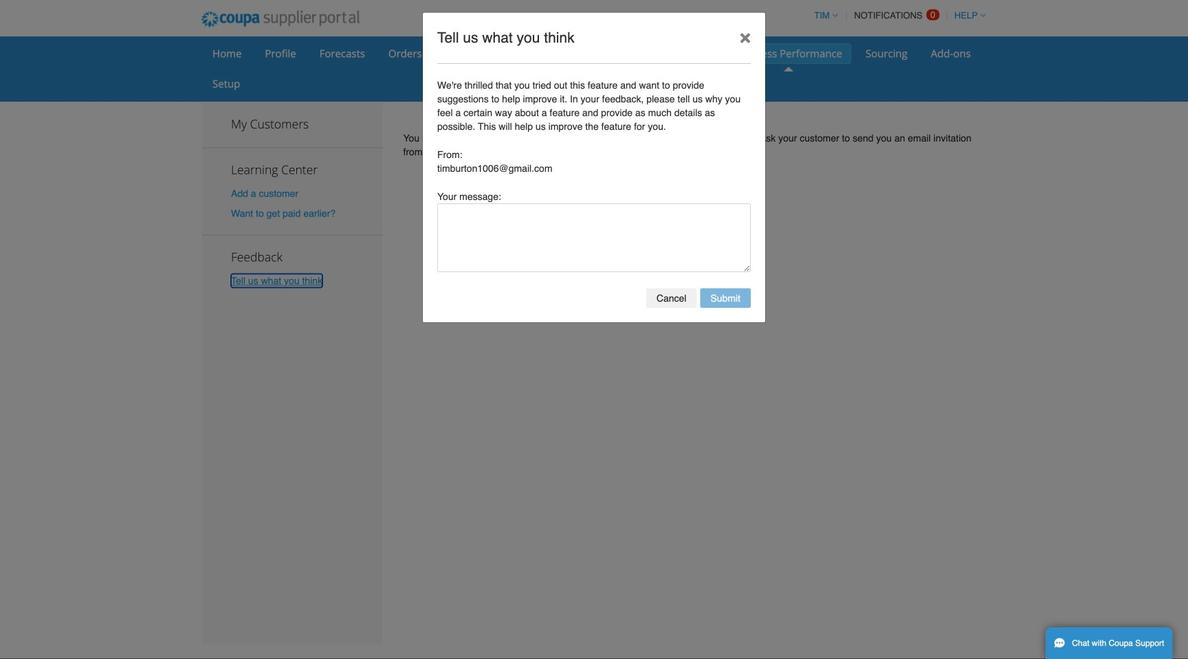 Task type: locate. For each thing, give the bounding box(es) containing it.
dialog
[[422, 12, 766, 323]]

None text field
[[437, 204, 751, 272]]



Task type: describe. For each thing, give the bounding box(es) containing it.
coupa supplier portal image
[[192, 2, 369, 36]]



Task type: vqa. For each thing, say whether or not it's contained in the screenshot.
COMPETITOR ID text field
no



